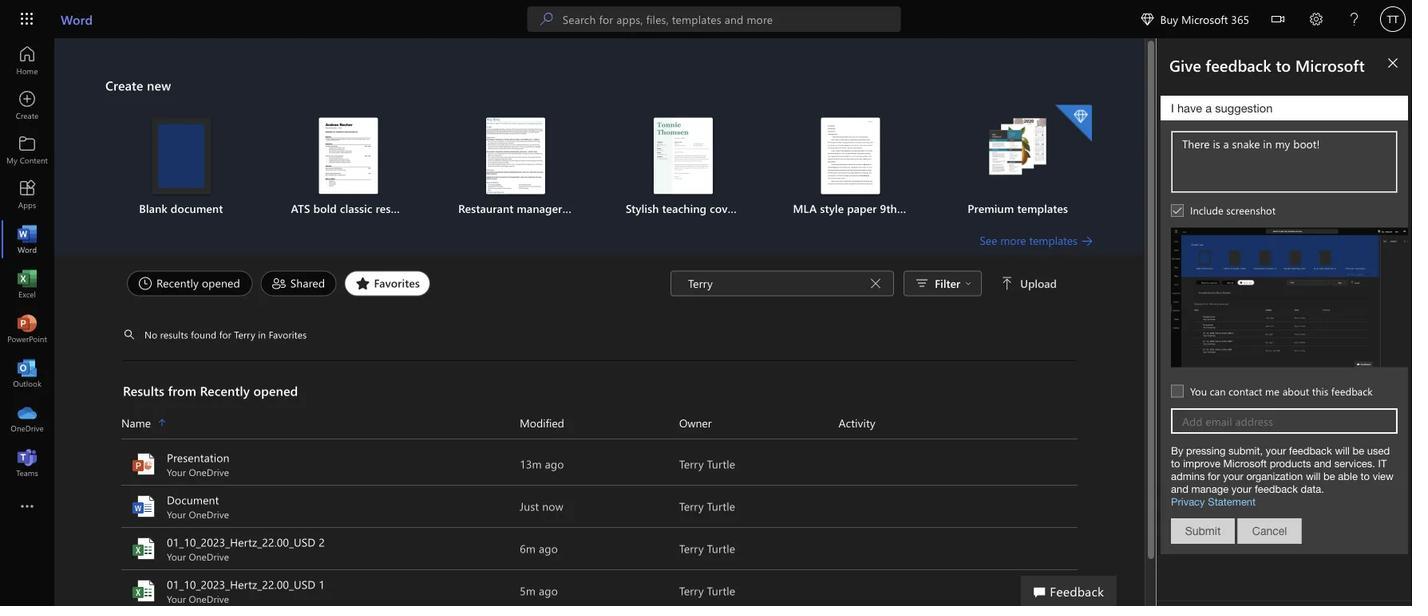 Task type: vqa. For each thing, say whether or not it's contained in the screenshot.
the "Name 01_10_2023_Hertz_22.00_USD" cell
no



Task type: locate. For each thing, give the bounding box(es) containing it.
give feedback to microsoft region
[[1109, 38, 1413, 607], [1157, 38, 1413, 607]]

1 vertical spatial favorites
[[269, 329, 307, 341]]

word image
[[19, 232, 35, 248]]

buy
[[1161, 12, 1179, 26]]

1 vertical spatial opened
[[254, 383, 298, 400]]

onedrive down 01_10_2023_hertz_22.00_usd 2 your onedrive
[[189, 593, 229, 606]]

templates up "see more templates" button
[[1018, 201, 1069, 216]]

premium templates element
[[944, 105, 1093, 217]]

no
[[145, 329, 158, 341]]

terry
[[234, 329, 255, 341], [680, 457, 704, 472], [680, 500, 704, 514], [680, 542, 704, 557], [680, 584, 704, 599]]

turtle for 5m ago
[[707, 584, 736, 599]]

recently up results
[[157, 276, 199, 291]]

terry for 5m ago
[[680, 584, 704, 599]]

mla style paper 9th edition element
[[777, 118, 937, 217]]

opened up name button
[[254, 383, 298, 400]]

0 vertical spatial recently
[[157, 276, 199, 291]]

row
[[121, 415, 1078, 440]]

terry turtle
[[680, 457, 736, 472], [680, 500, 736, 514], [680, 542, 736, 557], [680, 584, 736, 599]]

excel image for 01_10_2023_hertz_22.00_usd 2
[[131, 537, 157, 562]]

displaying 5 out of 5 files. status
[[671, 271, 1061, 297]]

0 horizontal spatial resume
[[376, 201, 414, 216]]

onedrive image
[[19, 411, 35, 426]]

turtle for 13m ago
[[707, 457, 736, 472]]

ago
[[545, 457, 564, 472], [539, 542, 558, 557], [539, 584, 558, 599]]

Search box. Suggestions appear as you type. search field
[[563, 6, 901, 32]]

style
[[821, 201, 844, 216]]

now
[[542, 500, 564, 514]]

1 excel image from the top
[[131, 537, 157, 562]]

your inside 01_10_2023_hertz_22.00_usd 2 your onedrive
[[167, 551, 186, 564]]

None search field
[[528, 6, 901, 32]]

microsoft
[[1182, 12, 1229, 26], [1296, 54, 1365, 75]]

main content
[[54, 38, 1145, 607]]

4 onedrive from the top
[[189, 593, 229, 606]]

0 horizontal spatial favorites
[[269, 329, 307, 341]]

01_10_2023_hertz_22.00_usd up 01_10_2023_hertz_22.00_usd 1 your onedrive on the left bottom of page
[[167, 536, 316, 550]]

restaurant
[[459, 201, 514, 216]]

1
[[319, 578, 325, 593]]

0 horizontal spatial microsoft
[[1182, 12, 1229, 26]]

shared
[[291, 276, 325, 291]]

4 terry turtle from the top
[[680, 584, 736, 599]]

resume right manager
[[566, 201, 604, 216]]

stylish teaching cover letter element
[[609, 118, 769, 217]]

recently
[[157, 276, 199, 291], [200, 383, 250, 400]]

your
[[167, 466, 186, 479], [167, 509, 186, 522], [167, 551, 186, 564], [167, 593, 186, 606]]

just now
[[520, 500, 564, 514]]

0 vertical spatial microsoft
[[1182, 12, 1229, 26]]

2 turtle from the top
[[707, 500, 736, 514]]

navigation
[[0, 38, 54, 486]]

2 01_10_2023_hertz_22.00_usd from the top
[[167, 578, 316, 593]]

0 vertical spatial opened
[[202, 276, 240, 291]]

see
[[980, 233, 998, 248]]

1 horizontal spatial favorites
[[374, 276, 420, 291]]

templates right more
[[1030, 233, 1078, 248]]

01_10_2023_hertz_22.00_usd down 01_10_2023_hertz_22.00_usd 2 your onedrive
[[167, 578, 316, 593]]

tab list containing recently opened
[[123, 271, 671, 297]]

turtle for 6m ago
[[707, 542, 736, 557]]

list
[[105, 103, 1094, 233]]

recently opened
[[157, 276, 240, 291]]

1 horizontal spatial opened
[[254, 383, 298, 400]]

2 vertical spatial ago
[[539, 584, 558, 599]]

0 vertical spatial favorites
[[374, 276, 420, 291]]

favorites element
[[345, 271, 431, 297]]

1 turtle from the top
[[707, 457, 736, 472]]

create
[[105, 77, 143, 94]]

5m
[[520, 584, 536, 599]]

onedrive down document
[[189, 509, 229, 522]]

give feedback to microsoft
[[1170, 54, 1365, 75]]

9th
[[880, 201, 898, 216]]

1 horizontal spatial microsoft
[[1296, 54, 1365, 75]]

onedrive up 01_10_2023_hertz_22.00_usd 1 your onedrive on the left bottom of page
[[189, 551, 229, 564]]

more
[[1001, 233, 1027, 248]]

2
[[319, 536, 325, 550]]

1 vertical spatial microsoft
[[1296, 54, 1365, 75]]

1 vertical spatial 01_10_2023_hertz_22.00_usd
[[167, 578, 316, 593]]

onedrive down presentation
[[189, 466, 229, 479]]

opened inside "tab"
[[202, 276, 240, 291]]

ago right 13m
[[545, 457, 564, 472]]

templates inside button
[[1030, 233, 1078, 248]]

tab list
[[123, 271, 671, 297]]

1 terry turtle from the top
[[680, 457, 736, 472]]

excel image
[[131, 537, 157, 562], [131, 579, 157, 605]]

owner
[[680, 416, 712, 431]]

main content containing create new
[[54, 38, 1145, 607]]

in
[[258, 329, 266, 341]]

1 your from the top
[[167, 466, 186, 479]]

just
[[520, 500, 539, 514]]

turtle
[[707, 457, 736, 472], [707, 500, 736, 514], [707, 542, 736, 557], [707, 584, 736, 599]]

0 vertical spatial excel image
[[131, 537, 157, 562]]

3 terry turtle from the top
[[680, 542, 736, 557]]

4 your from the top
[[167, 593, 186, 606]]

new
[[147, 77, 171, 94]]

stylish teaching cover letter
[[626, 201, 769, 216]]

terry turtle for 13m ago
[[680, 457, 736, 472]]

1 onedrive from the top
[[189, 466, 229, 479]]

blank document
[[139, 201, 223, 216]]

resume
[[376, 201, 414, 216], [566, 201, 604, 216]]

2 terry turtle from the top
[[680, 500, 736, 514]]

restaurant manager resume
[[459, 201, 604, 216]]

0 vertical spatial 01_10_2023_hertz_22.00_usd
[[167, 536, 316, 550]]

premium templates image
[[989, 118, 1048, 177]]

opened up for
[[202, 276, 240, 291]]

to
[[1276, 54, 1292, 75]]

restaurant manager resume element
[[442, 118, 604, 217]]

recently inside recently opened element
[[157, 276, 199, 291]]

6m
[[520, 542, 536, 557]]

premium templates
[[968, 201, 1069, 216]]

opened
[[202, 276, 240, 291], [254, 383, 298, 400]]

1 vertical spatial excel image
[[131, 579, 157, 605]]

4 turtle from the top
[[707, 584, 736, 599]]

resume right classic
[[376, 201, 414, 216]]

bold
[[314, 201, 337, 216]]

5m ago
[[520, 584, 558, 599]]

0 horizontal spatial opened
[[202, 276, 240, 291]]

01_10_2023_hertz_22.00_usd inside 01_10_2023_hertz_22.00_usd 1 your onedrive
[[167, 578, 316, 593]]

document your onedrive
[[167, 493, 229, 522]]

excel image inside name 01_10_2023_hertz_22.00_usd 2 cell
[[131, 537, 157, 562]]

0 vertical spatial templates
[[1018, 201, 1069, 216]]

apps image
[[19, 187, 35, 203]]

ats bold classic resume element
[[274, 118, 423, 217]]

tt button
[[1375, 0, 1413, 38]]

microsoft right the to
[[1296, 54, 1365, 75]]

3 your from the top
[[167, 551, 186, 564]]

excel image
[[19, 276, 35, 292]]

1 horizontal spatial resume
[[566, 201, 604, 216]]

see more templates button
[[980, 233, 1094, 249]]

microsoft left the 365 in the top of the page
[[1182, 12, 1229, 26]]

none search field inside word banner
[[528, 6, 901, 32]]

6m ago
[[520, 542, 558, 557]]

1 vertical spatial recently
[[200, 383, 250, 400]]

onedrive
[[189, 466, 229, 479], [189, 509, 229, 522], [189, 551, 229, 564], [189, 593, 229, 606]]

create new
[[105, 77, 171, 94]]

activity, column 4 of 4 column header
[[839, 415, 1078, 433]]

3 onedrive from the top
[[189, 551, 229, 564]]

teams image
[[19, 455, 35, 471]]

ago right 6m
[[539, 542, 558, 557]]

recently right from
[[200, 383, 250, 400]]

feedback button
[[1022, 577, 1117, 607]]

tt
[[1388, 13, 1400, 25]]

name document cell
[[121, 493, 520, 522]]

turtle for just now
[[707, 500, 736, 514]]

name 01_10_2023_hertz_22.00_usd 1 cell
[[121, 577, 520, 606]]

recently opened tab
[[123, 271, 257, 297]]

onedrive inside 'presentation your onedrive'
[[189, 466, 229, 479]]

3 turtle from the top
[[707, 542, 736, 557]]

1 01_10_2023_hertz_22.00_usd from the top
[[167, 536, 316, 550]]

0 horizontal spatial recently
[[157, 276, 199, 291]]

1 resume from the left
[[376, 201, 414, 216]]

01_10_2023_hertz_22.00_usd
[[167, 536, 316, 550], [167, 578, 316, 593]]

2 onedrive from the top
[[189, 509, 229, 522]]

0 vertical spatial ago
[[545, 457, 564, 472]]

2 excel image from the top
[[131, 579, 157, 605]]

 buy microsoft 365
[[1142, 12, 1250, 26]]

01_10_2023_hertz_22.00_usd inside 01_10_2023_hertz_22.00_usd 2 your onedrive
[[167, 536, 316, 550]]

excel image inside name 01_10_2023_hertz_22.00_usd 1 cell
[[131, 579, 157, 605]]

1 vertical spatial templates
[[1030, 233, 1078, 248]]

outlook image
[[19, 366, 35, 382]]

filter
[[935, 276, 961, 291]]

ago right 5m
[[539, 584, 558, 599]]

no results found for terry in favorites status
[[136, 329, 307, 345]]

word image
[[131, 494, 157, 520]]

letter
[[741, 201, 769, 216]]

results from recently opened
[[123, 383, 298, 400]]

365
[[1232, 12, 1250, 26]]

1 vertical spatial ago
[[539, 542, 558, 557]]

your inside 01_10_2023_hertz_22.00_usd 1 your onedrive
[[167, 593, 186, 606]]

stylish
[[626, 201, 659, 216]]

2 your from the top
[[167, 509, 186, 522]]

templates
[[1018, 201, 1069, 216], [1030, 233, 1078, 248]]

favorites
[[374, 276, 420, 291], [269, 329, 307, 341]]


[[966, 281, 972, 287]]

ats bold classic resume image
[[319, 118, 378, 194]]



Task type: describe. For each thing, give the bounding box(es) containing it.
ats
[[291, 201, 310, 216]]

name presentation cell
[[121, 450, 520, 479]]

2 resume from the left
[[566, 201, 604, 216]]

excel image for 01_10_2023_hertz_22.00_usd 1
[[131, 579, 157, 605]]

name button
[[121, 415, 520, 433]]

home image
[[19, 53, 35, 69]]


[[1272, 13, 1285, 26]]

teaching
[[663, 201, 707, 216]]

shared tab
[[257, 271, 341, 297]]

1 give feedback to microsoft region from the left
[[1109, 38, 1413, 607]]

mla style paper 9th edition image
[[821, 118, 881, 194]]

feedback
[[1050, 583, 1105, 600]]

give
[[1170, 54, 1202, 75]]

results
[[160, 329, 188, 341]]


[[1142, 13, 1154, 26]]

onedrive inside "document your onedrive"
[[189, 509, 229, 522]]

terry for 13m ago
[[680, 457, 704, 472]]

13m
[[520, 457, 542, 472]]

paper
[[848, 201, 877, 216]]

ago for 5m ago
[[539, 584, 558, 599]]

ago for 13m ago
[[545, 457, 564, 472]]

word banner
[[0, 0, 1413, 41]]

 button
[[1259, 0, 1298, 41]]

document
[[167, 493, 219, 508]]

view more apps image
[[19, 500, 35, 516]]

restaurant manager resume image
[[487, 118, 546, 194]]

terry for 6m ago
[[680, 542, 704, 557]]

results
[[123, 383, 165, 400]]

cover
[[710, 201, 738, 216]]

microsoft inside region
[[1296, 54, 1365, 75]]

modified button
[[520, 415, 680, 433]]

onedrive inside 01_10_2023_hertz_22.00_usd 1 your onedrive
[[189, 593, 229, 606]]

activity
[[839, 416, 876, 431]]

mla style paper 9th edition
[[793, 201, 937, 216]]

your inside "document your onedrive"
[[167, 509, 186, 522]]

1 horizontal spatial recently
[[200, 383, 250, 400]]

onedrive inside 01_10_2023_hertz_22.00_usd 2 your onedrive
[[189, 551, 229, 564]]

terry for just now
[[680, 500, 704, 514]]

owner button
[[680, 415, 839, 433]]

recently opened element
[[127, 271, 253, 297]]

Filter by keyword text field
[[687, 276, 865, 292]]

upload
[[1021, 276, 1057, 291]]

terry turtle for 6m ago
[[680, 542, 736, 557]]

no results found for terry in favorites
[[145, 329, 307, 341]]

for
[[219, 329, 232, 341]]

01_10_2023_hertz_22.00_usd for 01_10_2023_hertz_22.00_usd 2
[[167, 536, 316, 550]]

name 01_10_2023_hertz_22.00_usd 2 cell
[[121, 535, 520, 564]]

edition
[[901, 201, 937, 216]]

list containing blank document
[[105, 103, 1094, 233]]

name
[[121, 416, 151, 431]]

presentation your onedrive
[[167, 451, 230, 479]]

feedback
[[1206, 54, 1272, 75]]

2 give feedback to microsoft region from the left
[[1157, 38, 1413, 607]]

your inside 'presentation your onedrive'
[[167, 466, 186, 479]]

microsoft inside word banner
[[1182, 12, 1229, 26]]

01_10_2023_hertz_22.00_usd for 01_10_2023_hertz_22.00_usd 1
[[167, 578, 316, 593]]

ats bold classic resume
[[291, 201, 414, 216]]

favorites tab
[[341, 271, 435, 297]]

premium templates diamond image
[[1056, 105, 1093, 142]]

manager
[[517, 201, 563, 216]]

favorites inside tab
[[374, 276, 420, 291]]

powerpoint image
[[19, 321, 35, 337]]

 upload
[[1002, 276, 1057, 291]]

13m ago
[[520, 457, 564, 472]]

terry turtle for 5m ago
[[680, 584, 736, 599]]

terry inside no results found for terry in favorites "status"
[[234, 329, 255, 341]]

blank
[[139, 201, 168, 216]]

01_10_2023_hertz_22.00_usd 1 your onedrive
[[167, 578, 325, 606]]

filter 
[[935, 276, 972, 291]]

from
[[168, 383, 196, 400]]

stylish teaching cover letter image
[[654, 118, 713, 194]]

row containing name
[[121, 415, 1078, 440]]

create image
[[19, 97, 35, 113]]

word
[[61, 10, 93, 28]]

powerpoint image
[[131, 452, 157, 478]]

my content image
[[19, 142, 35, 158]]

presentation
[[167, 451, 230, 466]]

see more templates
[[980, 233, 1078, 248]]

found
[[191, 329, 217, 341]]

favorites inside "status"
[[269, 329, 307, 341]]

blank document element
[[107, 118, 255, 217]]

terry turtle for just now
[[680, 500, 736, 514]]

modified
[[520, 416, 565, 431]]

premium
[[968, 201, 1015, 216]]

ago for 6m ago
[[539, 542, 558, 557]]

shared element
[[261, 271, 337, 297]]

01_10_2023_hertz_22.00_usd 2 your onedrive
[[167, 536, 325, 564]]

document
[[171, 201, 223, 216]]

classic
[[340, 201, 373, 216]]

mla
[[793, 201, 817, 216]]


[[1002, 278, 1014, 290]]



